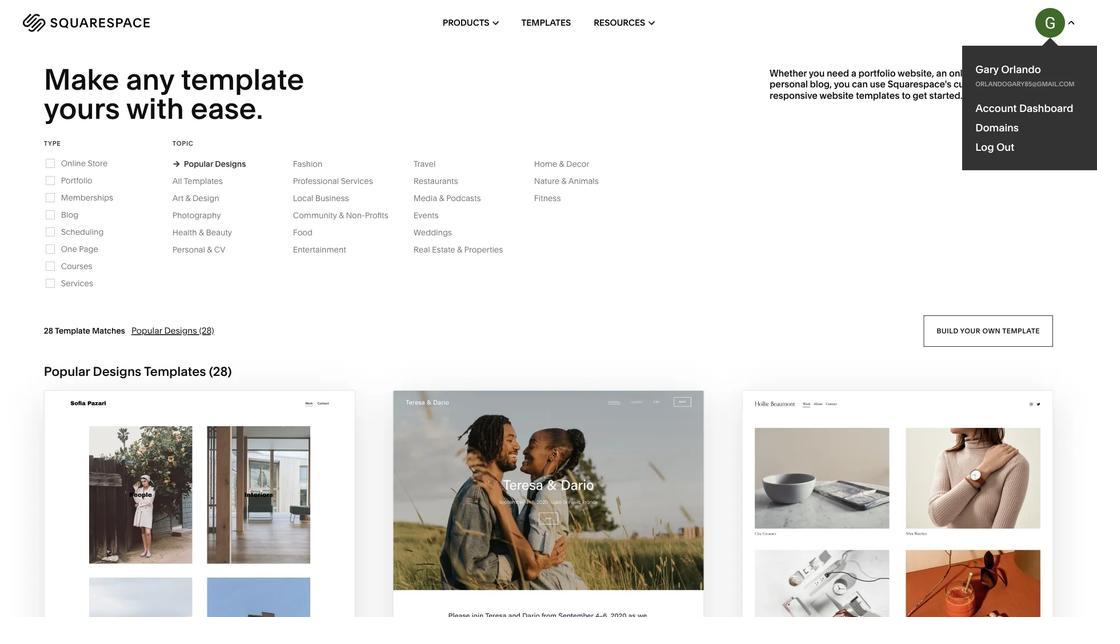 Task type: locate. For each thing, give the bounding box(es) containing it.
1 vertical spatial template
[[1003, 327, 1040, 335]]

services down courses
[[61, 279, 93, 288]]

& left non-
[[339, 211, 344, 220]]

28
[[44, 326, 53, 336], [213, 364, 228, 379]]

your
[[961, 327, 981, 335]]

designs down matches
[[93, 364, 141, 379]]

& for decor
[[559, 159, 565, 169]]

all
[[172, 176, 182, 186]]

popular
[[184, 159, 213, 169], [131, 325, 162, 336], [44, 364, 90, 379]]

all templates
[[172, 176, 223, 186]]

0 horizontal spatial a
[[851, 68, 857, 79]]

0 horizontal spatial start
[[139, 569, 173, 582]]

scheduling
[[61, 227, 104, 237]]

designs up all templates link
[[215, 159, 246, 169]]

community & non-profits link
[[293, 211, 400, 220]]

2 horizontal spatial popular
[[184, 159, 213, 169]]

products
[[443, 17, 490, 28]]

a right or on the top of page
[[1016, 68, 1021, 79]]

type
[[44, 139, 61, 147]]

preview inside "link"
[[504, 597, 554, 611]]

dario inside "link"
[[557, 597, 593, 611]]

with up "preview pazari"
[[176, 569, 205, 582]]

popular up all templates
[[184, 159, 213, 169]]

website,
[[898, 68, 934, 79]]

0 vertical spatial template
[[181, 62, 304, 97]]

restaurants
[[414, 176, 458, 186]]

preview down start with dario
[[504, 597, 554, 611]]

with up preview dario
[[527, 575, 556, 589]]

to
[[902, 90, 911, 101]]

community & non-profits
[[293, 211, 388, 220]]

start for start with beaumont
[[825, 575, 859, 589]]

fitness link
[[534, 193, 572, 203]]

(28)
[[199, 325, 214, 336]]

0 horizontal spatial you
[[809, 68, 825, 79]]

make
[[44, 62, 119, 97]]

0 horizontal spatial designs
[[93, 364, 141, 379]]

events link
[[414, 211, 450, 220]]

with for start with dario
[[527, 575, 556, 589]]

personal
[[770, 79, 808, 90]]

0 vertical spatial dario
[[559, 575, 595, 589]]

art
[[172, 193, 184, 203]]

preview down start with pazari
[[153, 591, 203, 604]]

weddings
[[414, 228, 452, 237]]

preview dario
[[504, 597, 593, 611]]

1 horizontal spatial popular
[[131, 325, 162, 336]]

& left cv
[[207, 245, 212, 255]]

dario image
[[394, 391, 704, 617]]

start with dario
[[490, 575, 595, 589]]

& right health
[[199, 228, 204, 237]]

travel link
[[414, 159, 447, 169]]

popular down template
[[44, 364, 90, 379]]

dario down start with dario
[[557, 597, 593, 611]]

you left can
[[834, 79, 850, 90]]

2 vertical spatial popular
[[44, 364, 90, 379]]

popular right matches
[[131, 325, 162, 336]]

you left need
[[809, 68, 825, 79]]

28 left template
[[44, 326, 53, 336]]

real
[[414, 245, 430, 255]]

designs left (28)
[[164, 325, 197, 336]]

1 horizontal spatial a
[[1016, 68, 1021, 79]]

with up preview beaumont at the bottom of page
[[862, 575, 891, 589]]

business
[[315, 193, 349, 203]]

1 vertical spatial services
[[61, 279, 93, 288]]

use
[[870, 79, 886, 90]]

cv
[[214, 245, 225, 255]]

template
[[55, 326, 90, 336]]

0 horizontal spatial preview
[[153, 591, 203, 604]]

build your own template button
[[924, 315, 1053, 347]]

templates
[[522, 17, 571, 28], [184, 176, 223, 186], [144, 364, 206, 379]]

health & beauty link
[[172, 228, 243, 237]]

pazari up "preview pazari"
[[208, 569, 248, 582]]

real estate & properties
[[414, 245, 503, 255]]

with up topic
[[126, 91, 184, 126]]

travel
[[414, 159, 436, 169]]

(
[[209, 364, 213, 379]]

orlando
[[1001, 63, 1041, 75]]

popular for popular designs
[[184, 159, 213, 169]]

2 horizontal spatial designs
[[215, 159, 246, 169]]

0 vertical spatial designs
[[215, 159, 246, 169]]

1 vertical spatial beaumont
[[892, 597, 957, 611]]

templates
[[856, 90, 900, 101]]

start
[[139, 569, 173, 582], [490, 575, 525, 589], [825, 575, 859, 589]]

my favorites link
[[982, 134, 1053, 149]]

2 a from the left
[[1016, 68, 1021, 79]]

get
[[913, 90, 927, 101]]

1 vertical spatial templates
[[184, 176, 223, 186]]

my favorites
[[1001, 137, 1053, 145]]

popular for popular designs templates ( 28 )
[[44, 364, 90, 379]]

beaumont
[[894, 575, 959, 589], [892, 597, 957, 611]]

preview down start with beaumont
[[839, 597, 889, 611]]

& for non-
[[339, 211, 344, 220]]

a right need
[[851, 68, 857, 79]]

& right "nature" on the top of the page
[[562, 176, 567, 186]]

2 vertical spatial designs
[[93, 364, 141, 379]]

0 horizontal spatial popular
[[44, 364, 90, 379]]

1 horizontal spatial designs
[[164, 325, 197, 336]]

1 horizontal spatial 28
[[213, 364, 228, 379]]

2 horizontal spatial preview
[[839, 597, 889, 611]]

design
[[193, 193, 219, 203]]

0 vertical spatial beaumont
[[894, 575, 959, 589]]

pazari image
[[44, 391, 355, 617]]

an
[[937, 68, 947, 79]]

responsive
[[770, 90, 818, 101]]

professional services
[[293, 176, 373, 186]]

0 horizontal spatial 28
[[44, 326, 53, 336]]

domains link
[[976, 121, 1084, 134]]

resources
[[594, 17, 645, 28]]

0 vertical spatial pazari
[[208, 569, 248, 582]]

customizable
[[954, 79, 1012, 90]]

you
[[809, 68, 825, 79], [834, 79, 850, 90]]

dario up preview dario
[[559, 575, 595, 589]]

& right art at the left of the page
[[186, 193, 191, 203]]

food link
[[293, 228, 324, 237]]

decor
[[566, 159, 590, 169]]

popular designs link
[[172, 159, 246, 169]]

profits
[[365, 211, 388, 220]]

1 vertical spatial pazari
[[206, 591, 246, 604]]

preview for preview beaumont
[[839, 597, 889, 611]]

own
[[983, 327, 1001, 335]]

a
[[851, 68, 857, 79], [1016, 68, 1021, 79]]

preview
[[153, 591, 203, 604], [504, 597, 554, 611], [839, 597, 889, 611]]

0 horizontal spatial template
[[181, 62, 304, 97]]

pazari down start with pazari
[[206, 591, 246, 604]]

orlandogary85@gmail.com
[[976, 80, 1075, 88]]

gary orlando orlandogary85@gmail.com
[[976, 63, 1075, 88]]

1 horizontal spatial services
[[341, 176, 373, 186]]

& right the estate
[[457, 245, 462, 255]]

& right media
[[439, 193, 444, 203]]

preview pazari
[[153, 591, 246, 604]]

beaumont image
[[743, 391, 1053, 617]]

2 horizontal spatial start
[[825, 575, 859, 589]]

start for start with dario
[[490, 575, 525, 589]]

beaumont down start with beaumont
[[892, 597, 957, 611]]

2 vertical spatial templates
[[144, 364, 206, 379]]

&
[[559, 159, 565, 169], [562, 176, 567, 186], [186, 193, 191, 203], [439, 193, 444, 203], [339, 211, 344, 220], [199, 228, 204, 237], [207, 245, 212, 255], [457, 245, 462, 255]]

& right home
[[559, 159, 565, 169]]

1 vertical spatial popular
[[131, 325, 162, 336]]

1 horizontal spatial template
[[1003, 327, 1040, 335]]

local
[[293, 193, 313, 203]]

beaumont up preview beaumont at the bottom of page
[[894, 575, 959, 589]]

0 vertical spatial popular
[[184, 159, 213, 169]]

can
[[852, 79, 868, 90]]

1 horizontal spatial preview
[[504, 597, 554, 611]]

services up business
[[341, 176, 373, 186]]

preview pazari link
[[153, 582, 246, 613]]

build your own template
[[937, 327, 1040, 335]]

my
[[1001, 137, 1012, 145]]

local business
[[293, 193, 349, 203]]

& for design
[[186, 193, 191, 203]]

1 vertical spatial dario
[[557, 597, 593, 611]]

preview for preview pazari
[[153, 591, 203, 604]]

with
[[126, 91, 184, 126], [176, 569, 205, 582], [527, 575, 556, 589], [862, 575, 891, 589]]

properties
[[464, 245, 503, 255]]

pazari inside button
[[208, 569, 248, 582]]

1 horizontal spatial start
[[490, 575, 525, 589]]

events
[[414, 211, 439, 220]]

28 down (28)
[[213, 364, 228, 379]]

designs for popular designs (28)
[[164, 325, 197, 336]]

1 vertical spatial designs
[[164, 325, 197, 336]]



Task type: vqa. For each thing, say whether or not it's contained in the screenshot.
the Reviews example image
no



Task type: describe. For each thing, give the bounding box(es) containing it.
template inside build your own template "button"
[[1003, 327, 1040, 335]]

start with dario button
[[490, 566, 607, 598]]

all templates link
[[172, 176, 234, 186]]

courses
[[61, 261, 92, 271]]

started.
[[930, 90, 963, 101]]

restaurants link
[[414, 176, 470, 186]]

online
[[61, 158, 86, 168]]

account
[[976, 102, 1017, 114]]

media
[[414, 193, 437, 203]]

real estate & properties link
[[414, 245, 515, 255]]

with inside make any template yours with ease.
[[126, 91, 184, 126]]

start with pazari
[[139, 569, 248, 582]]

make any template yours with ease.
[[44, 62, 310, 126]]

beauty
[[206, 228, 232, 237]]

podcasts
[[446, 193, 481, 203]]

estate
[[432, 245, 455, 255]]

nature & animals
[[534, 176, 599, 186]]

squarespace logo image
[[23, 14, 150, 32]]

community
[[293, 211, 337, 220]]

home
[[534, 159, 557, 169]]

ease.
[[191, 91, 263, 126]]

personal
[[172, 245, 205, 255]]

start with beaumont
[[825, 575, 959, 589]]

designs for popular designs templates ( 28 )
[[93, 364, 141, 379]]

one page
[[61, 244, 98, 254]]

1 horizontal spatial you
[[834, 79, 850, 90]]

preview dario link
[[504, 589, 593, 617]]

& for animals
[[562, 176, 567, 186]]

nature
[[534, 176, 560, 186]]

& for beauty
[[199, 228, 204, 237]]

media & podcasts link
[[414, 193, 492, 203]]

resources button
[[594, 0, 655, 46]]

media & podcasts
[[414, 193, 481, 203]]

art & design link
[[172, 193, 231, 203]]

photography
[[172, 211, 221, 220]]

domains
[[976, 121, 1019, 134]]

professional
[[293, 176, 339, 186]]

start for start with pazari
[[139, 569, 173, 582]]

)
[[228, 364, 232, 379]]

or
[[1005, 68, 1014, 79]]

blog,
[[810, 79, 832, 90]]

whether you need a portfolio website, an online store, or a personal blog, you can use squarespace's customizable and responsive website templates to get started.
[[770, 68, 1031, 101]]

with for start with pazari
[[176, 569, 205, 582]]

squarespace's
[[888, 79, 952, 90]]

home & decor
[[534, 159, 590, 169]]

animals
[[569, 176, 599, 186]]

fashion link
[[293, 159, 334, 169]]

portfolio
[[859, 68, 896, 79]]

gary
[[976, 63, 999, 75]]

health
[[172, 228, 197, 237]]

blog
[[61, 210, 78, 220]]

need
[[827, 68, 849, 79]]

popular for popular designs (28)
[[131, 325, 162, 336]]

website
[[820, 90, 854, 101]]

pazari element
[[44, 391, 355, 617]]

nature & animals link
[[534, 176, 610, 186]]

memberships
[[61, 193, 113, 202]]

weddings link
[[414, 228, 464, 237]]

0 vertical spatial templates
[[522, 17, 571, 28]]

health & beauty
[[172, 228, 232, 237]]

preview for preview dario
[[504, 597, 554, 611]]

yours
[[44, 91, 120, 126]]

popular designs (28) link
[[131, 325, 214, 336]]

entertainment
[[293, 245, 346, 255]]

online
[[949, 68, 976, 79]]

art & design
[[172, 193, 219, 203]]

account dashboard link
[[976, 102, 1084, 114]]

entertainment link
[[293, 245, 358, 255]]

0 vertical spatial 28
[[44, 326, 53, 336]]

with for start with beaumont
[[862, 575, 891, 589]]

28 template matches
[[44, 326, 125, 336]]

fashion
[[293, 159, 323, 169]]

beaumont element
[[743, 391, 1053, 617]]

designs for popular designs
[[215, 159, 246, 169]]

log
[[976, 141, 994, 153]]

log out
[[976, 141, 1015, 153]]

start with pazari button
[[139, 560, 260, 591]]

favorites
[[1014, 137, 1053, 145]]

0 horizontal spatial services
[[61, 279, 93, 288]]

dashboard
[[1020, 102, 1074, 114]]

& for podcasts
[[439, 193, 444, 203]]

template inside make any template yours with ease.
[[181, 62, 304, 97]]

local business link
[[293, 193, 360, 203]]

0 vertical spatial services
[[341, 176, 373, 186]]

dario element
[[394, 391, 704, 617]]

1 vertical spatial 28
[[213, 364, 228, 379]]

products button
[[443, 0, 499, 46]]

whether
[[770, 68, 807, 79]]

beaumont inside button
[[894, 575, 959, 589]]

1 a from the left
[[851, 68, 857, 79]]

out
[[997, 141, 1015, 153]]

log out link
[[976, 141, 1015, 153]]

dario inside button
[[559, 575, 595, 589]]

& for cv
[[207, 245, 212, 255]]

build
[[937, 327, 959, 335]]

popular designs templates ( 28 )
[[44, 364, 232, 379]]

personal & cv
[[172, 245, 225, 255]]

topic
[[172, 139, 194, 147]]

templates link
[[522, 0, 571, 46]]

online store
[[61, 158, 108, 168]]

popular designs (28)
[[131, 325, 214, 336]]



